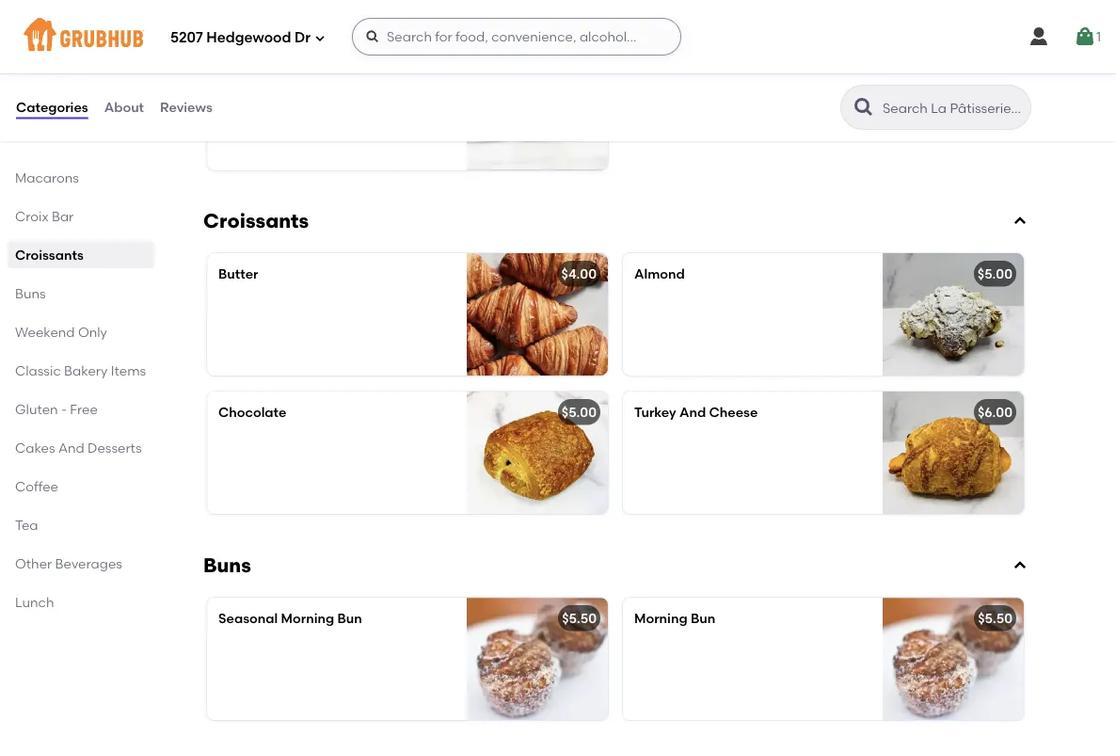 Task type: vqa. For each thing, say whether or not it's contained in the screenshot.
TENDERS (16) tab
no



Task type: locate. For each thing, give the bounding box(es) containing it.
buns
[[15, 285, 46, 301], [203, 554, 251, 578]]

coffee tab
[[15, 476, 147, 496]]

0 vertical spatial and
[[680, 404, 706, 420]]

categories
[[16, 99, 88, 115]]

1 horizontal spatial bun
[[691, 611, 716, 627]]

croissants down croix bar
[[15, 247, 84, 263]]

buns tab
[[15, 283, 147, 303]]

-
[[61, 401, 67, 417]]

5207 hedgewood dr
[[170, 29, 311, 46]]

1
[[1097, 29, 1102, 45]]

0 horizontal spatial and
[[58, 440, 84, 456]]

croissants up butter
[[203, 209, 309, 233]]

coffee
[[15, 478, 58, 494]]

1 horizontal spatial and
[[680, 404, 706, 420]]

macarons
[[15, 170, 79, 186]]

other beverages tab
[[15, 554, 147, 573]]

$5.00
[[978, 266, 1013, 282], [562, 404, 597, 420]]

gluten - free
[[15, 401, 98, 417]]

1 horizontal spatial $5.00
[[978, 266, 1013, 282]]

croissants inside button
[[203, 209, 309, 233]]

and right cakes
[[58, 440, 84, 456]]

0 horizontal spatial $5.00
[[562, 404, 597, 420]]

0 horizontal spatial bun
[[338, 611, 362, 627]]

seasonal
[[218, 611, 278, 627]]

1 horizontal spatial $5.50
[[979, 611, 1013, 627]]

items
[[111, 363, 146, 379]]

svg image inside main navigation navigation
[[1028, 25, 1051, 48]]

morning down buns button
[[635, 611, 688, 627]]

almond image
[[883, 253, 1025, 376]]

$5.00 for almond
[[978, 266, 1013, 282]]

1 vertical spatial svg image
[[1013, 558, 1028, 574]]

about
[[104, 99, 144, 115]]

weekend only tab
[[15, 322, 147, 342]]

reviews
[[160, 99, 213, 115]]

1 button
[[1074, 20, 1102, 54]]

1 vertical spatial croissants
[[15, 247, 84, 263]]

morning right seasonal
[[281, 611, 334, 627]]

1 vertical spatial and
[[58, 440, 84, 456]]

and for cakes
[[58, 440, 84, 456]]

turkey
[[635, 404, 677, 420]]

$5.50
[[562, 611, 597, 627], [979, 611, 1013, 627]]

morning
[[281, 611, 334, 627], [635, 611, 688, 627]]

$5.50 for morning bun
[[979, 611, 1013, 627]]

buns up seasonal
[[203, 554, 251, 578]]

classic
[[15, 363, 61, 379]]

2 $5.50 from the left
[[979, 611, 1013, 627]]

svg image
[[1028, 25, 1051, 48], [1013, 558, 1028, 574]]

macarons tab
[[15, 168, 147, 187]]

and
[[680, 404, 706, 420], [58, 440, 84, 456]]

croissant donut chocolate image
[[467, 0, 608, 32]]

5207
[[170, 29, 203, 46]]

$5.00 for chocolate
[[562, 404, 597, 420]]

1 vertical spatial $5.00
[[562, 404, 597, 420]]

seasonal morning bun
[[218, 611, 362, 627]]

chocolate image
[[467, 392, 608, 514]]

classic bakery items tab
[[15, 361, 147, 380]]

and inside tab
[[58, 440, 84, 456]]

croissant
[[218, 61, 281, 77]]

gluten
[[15, 401, 58, 417]]

morning bun
[[635, 611, 716, 627]]

butter
[[218, 266, 258, 282]]

2 morning from the left
[[635, 611, 688, 627]]

0 vertical spatial buns
[[15, 285, 46, 301]]

beverages
[[55, 556, 122, 572]]

and right turkey
[[680, 404, 706, 420]]

reviews button
[[159, 73, 214, 141]]

tea
[[15, 517, 38, 533]]

$6.00
[[978, 404, 1013, 420]]

main navigation navigation
[[0, 0, 1117, 73]]

other
[[15, 556, 52, 572]]

cakes and desserts tab
[[15, 438, 147, 458]]

1 horizontal spatial buns
[[203, 554, 251, 578]]

buns up weekend
[[15, 285, 46, 301]]

turkey and cheese image
[[883, 392, 1025, 514]]

croissants
[[203, 209, 309, 233], [15, 247, 84, 263]]

croissants inside tab
[[15, 247, 84, 263]]

seasonal morning bun image
[[467, 598, 608, 720]]

svg image inside 'croissants' button
[[1013, 214, 1028, 229]]

buns inside tab
[[15, 285, 46, 301]]

bun
[[338, 611, 362, 627], [691, 611, 716, 627]]

buns button
[[200, 553, 1032, 579]]

1 $5.50 from the left
[[562, 611, 597, 627]]

0 horizontal spatial $5.50
[[562, 611, 597, 627]]

cakes and desserts
[[15, 440, 142, 456]]

1 horizontal spatial morning
[[635, 611, 688, 627]]

svg image
[[1074, 25, 1097, 48], [365, 29, 380, 44], [315, 32, 326, 44], [1013, 214, 1028, 229]]

0 vertical spatial $5.00
[[978, 266, 1013, 282]]

1 vertical spatial buns
[[203, 554, 251, 578]]

0 horizontal spatial croissants
[[15, 247, 84, 263]]

croissants button
[[200, 208, 1032, 235]]

only
[[78, 324, 107, 340]]

gluten - free tab
[[15, 399, 147, 419]]

almond
[[635, 266, 685, 282]]

0 horizontal spatial morning
[[281, 611, 334, 627]]

classic bakery items
[[15, 363, 146, 379]]

0 horizontal spatial buns
[[15, 285, 46, 301]]

svg image inside buns button
[[1013, 558, 1028, 574]]

1 horizontal spatial croissants
[[203, 209, 309, 233]]

0 vertical spatial croissants
[[203, 209, 309, 233]]

0 vertical spatial svg image
[[1028, 25, 1051, 48]]



Task type: describe. For each thing, give the bounding box(es) containing it.
cakes
[[15, 440, 55, 456]]

croissant donut glazed
[[218, 61, 372, 77]]

buns inside button
[[203, 554, 251, 578]]

chocolate
[[218, 404, 287, 420]]

croix bar
[[15, 208, 74, 224]]

svg image inside 1 "button"
[[1074, 25, 1097, 48]]

and for turkey
[[680, 404, 706, 420]]

croissants tab
[[15, 245, 147, 265]]

turkey and cheese
[[635, 404, 758, 420]]

Search for food, convenience, alcohol... search field
[[352, 18, 682, 56]]

bakery
[[64, 363, 108, 379]]

dr
[[295, 29, 311, 46]]

lunch tab
[[15, 592, 147, 612]]

$5.50 for seasonal morning bun
[[562, 611, 597, 627]]

hedgewood
[[207, 29, 291, 46]]

search icon image
[[853, 96, 876, 119]]

about button
[[103, 73, 145, 141]]

1 morning from the left
[[281, 611, 334, 627]]

croissant donut glazed image
[[467, 48, 608, 170]]

$5.55
[[563, 61, 597, 77]]

2 bun from the left
[[691, 611, 716, 627]]

lunch
[[15, 594, 54, 610]]

other beverages
[[15, 556, 122, 572]]

glazed
[[326, 61, 372, 77]]

free
[[70, 401, 98, 417]]

butter image
[[467, 253, 608, 376]]

categories button
[[15, 73, 89, 141]]

1 bun from the left
[[338, 611, 362, 627]]

croix bar tab
[[15, 206, 147, 226]]

bar
[[52, 208, 74, 224]]

Search La Pâtisserie (Annie St) search field
[[881, 99, 1025, 117]]

croix
[[15, 208, 49, 224]]

cheese
[[710, 404, 758, 420]]

$4.00
[[562, 266, 597, 282]]

donut
[[284, 61, 323, 77]]

weekend only
[[15, 324, 107, 340]]

weekend
[[15, 324, 75, 340]]

tea tab
[[15, 515, 147, 535]]

morning bun image
[[883, 598, 1025, 720]]

desserts
[[88, 440, 142, 456]]



